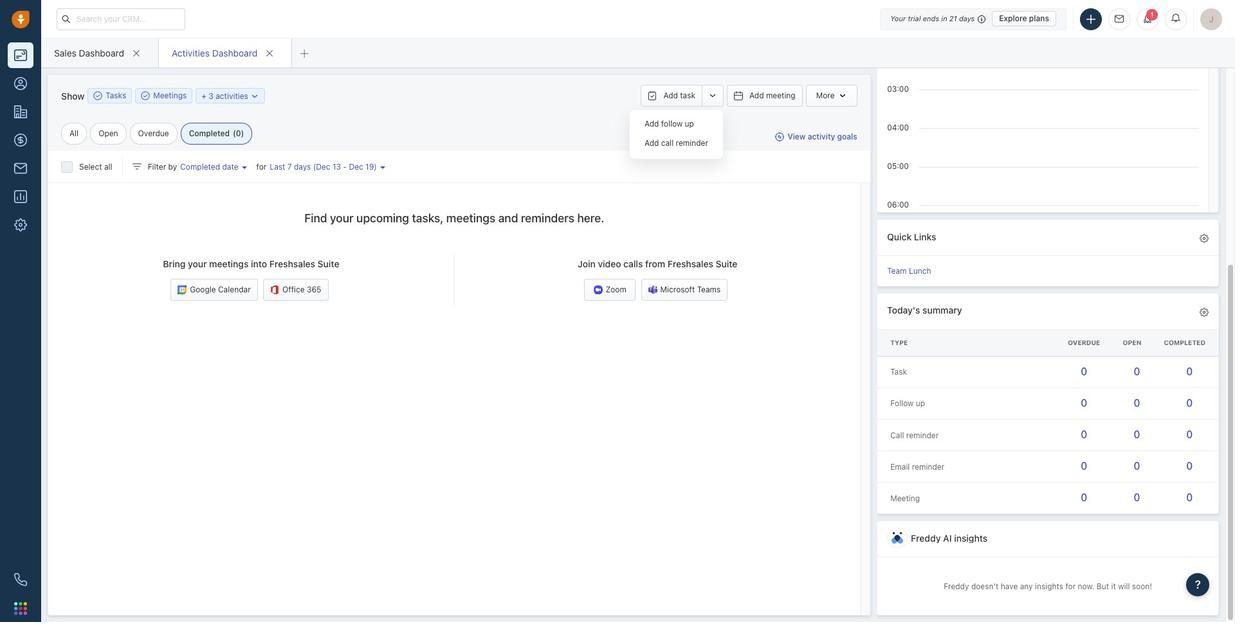 Task type: vqa. For each thing, say whether or not it's contained in the screenshot.
2nd Freshsales from left
yes



Task type: locate. For each thing, give the bounding box(es) containing it.
and
[[498, 212, 518, 225]]

reminder
[[676, 138, 708, 148], [906, 431, 939, 440], [912, 462, 945, 472]]

dashboard up activities
[[212, 47, 257, 58]]

completed for date
[[180, 162, 220, 172]]

1 vertical spatial freddy
[[944, 582, 969, 592]]

( left 13 on the top of the page
[[313, 162, 316, 172]]

0 horizontal spatial call
[[661, 138, 674, 148]]

1 horizontal spatial dashboard
[[212, 47, 257, 58]]

call down add follow up
[[661, 138, 674, 148]]

1 vertical spatial call
[[890, 431, 904, 440]]

1 horizontal spatial meetings
[[446, 212, 496, 225]]

dashboard right sales at the top of page
[[79, 47, 124, 58]]

1 suite from the left
[[318, 259, 339, 270]]

down image
[[250, 92, 259, 101]]

0 horizontal spatial dashboard
[[79, 47, 124, 58]]

completed ( 0 )
[[189, 129, 244, 138]]

0 horizontal spatial freshsales
[[269, 259, 315, 270]]

03:00
[[887, 84, 909, 94]]

1 horizontal spatial for
[[1066, 582, 1076, 592]]

1 freshsales from the left
[[269, 259, 315, 270]]

0 horizontal spatial suite
[[318, 259, 339, 270]]

1 vertical spatial insights
[[1035, 582, 1063, 592]]

add follow up
[[645, 119, 694, 129]]

0 vertical spatial for
[[256, 162, 267, 172]]

show
[[61, 90, 84, 101]]

tasks,
[[412, 212, 444, 225]]

0 vertical spatial freddy
[[911, 533, 941, 544]]

add for add call reminder
[[645, 138, 659, 148]]

1 horizontal spatial follow
[[890, 399, 914, 409]]

-
[[343, 162, 347, 172]]

join
[[578, 259, 596, 270]]

days
[[959, 14, 975, 23], [294, 162, 311, 172]]

0 vertical spatial up
[[685, 119, 694, 129]]

dec right '-'
[[349, 162, 363, 172]]

any
[[1020, 582, 1033, 592]]

all
[[104, 162, 112, 172]]

1 vertical spatial )
[[374, 162, 377, 172]]

add for add meeting
[[749, 91, 764, 100]]

reminder for email
[[912, 462, 945, 472]]

) right '-'
[[374, 162, 377, 172]]

overdue
[[138, 129, 169, 138], [1068, 339, 1100, 347]]

0 vertical spatial follow
[[661, 119, 683, 129]]

21
[[949, 14, 957, 23]]

1 vertical spatial up
[[916, 399, 925, 409]]

1 vertical spatial for
[[1066, 582, 1076, 592]]

it
[[1111, 582, 1116, 592]]

links
[[914, 231, 936, 242]]

1 vertical spatial days
[[294, 162, 311, 172]]

1 horizontal spatial your
[[330, 212, 354, 225]]

sales
[[54, 47, 76, 58]]

your trial ends in 21 days
[[890, 14, 975, 23]]

0
[[236, 129, 241, 138], [1081, 366, 1087, 377], [1134, 366, 1140, 377], [1186, 366, 1193, 377], [1081, 397, 1087, 409], [1134, 397, 1140, 409], [1186, 397, 1193, 409], [1081, 429, 1087, 441], [1134, 429, 1140, 441], [1186, 429, 1193, 441], [1081, 461, 1087, 472], [1134, 461, 1140, 472], [1186, 461, 1193, 472], [1081, 492, 1087, 504], [1134, 492, 1140, 504], [1186, 492, 1193, 504]]

team lunch
[[887, 266, 931, 276]]

1 horizontal spatial overdue
[[1068, 339, 1100, 347]]

dec left 13 on the top of the page
[[316, 162, 330, 172]]

0 horizontal spatial overdue
[[138, 129, 169, 138]]

office 365 button
[[263, 279, 328, 301]]

0 vertical spatial (
[[233, 129, 236, 138]]

video
[[598, 259, 621, 270]]

days right 7
[[294, 162, 311, 172]]

06:00
[[887, 200, 909, 210]]

follow down task on the right bottom of page
[[890, 399, 914, 409]]

freshworks switcher image
[[14, 603, 27, 616]]

goals
[[837, 132, 857, 142]]

1 horizontal spatial open
[[1123, 339, 1141, 347]]

1 horizontal spatial days
[[959, 14, 975, 23]]

today's summary
[[887, 305, 962, 316]]

freshsales for into
[[269, 259, 315, 270]]

0 horizontal spatial open
[[99, 129, 118, 138]]

0 horizontal spatial )
[[241, 129, 244, 138]]

add inside button
[[749, 91, 764, 100]]

add left meeting
[[749, 91, 764, 100]]

reminder down add follow up
[[676, 138, 708, 148]]

0 vertical spatial reminder
[[676, 138, 708, 148]]

0 link
[[1081, 366, 1087, 377], [1134, 366, 1140, 377], [1186, 366, 1193, 377], [1081, 397, 1087, 409], [1134, 397, 1140, 409], [1186, 397, 1193, 409], [1081, 429, 1087, 441], [1134, 429, 1140, 441], [1186, 429, 1193, 441], [1081, 461, 1087, 472], [1134, 461, 1140, 472], [1186, 461, 1193, 472], [1081, 492, 1087, 504], [1134, 492, 1140, 504], [1186, 492, 1193, 504]]

0 vertical spatial your
[[330, 212, 354, 225]]

freddy left ai
[[911, 533, 941, 544]]

up up add call reminder
[[685, 119, 694, 129]]

add task button
[[641, 85, 702, 107]]

for left last
[[256, 162, 267, 172]]

2 vertical spatial reminder
[[912, 462, 945, 472]]

freddy left doesn't
[[944, 582, 969, 592]]

0 horizontal spatial up
[[685, 119, 694, 129]]

add
[[664, 91, 678, 100], [749, 91, 764, 100], [645, 119, 659, 129], [645, 138, 659, 148]]

teams
[[697, 285, 721, 294]]

0 horizontal spatial days
[[294, 162, 311, 172]]

1 horizontal spatial freshsales
[[668, 259, 713, 270]]

suite up teams
[[716, 259, 738, 270]]

quick links
[[887, 231, 936, 242]]

activities
[[216, 91, 248, 101]]

1 vertical spatial reminder
[[906, 431, 939, 440]]

19
[[365, 162, 374, 172]]

reminder up the email reminder
[[906, 431, 939, 440]]

office 365
[[282, 285, 321, 294]]

your right bring
[[188, 259, 207, 270]]

3
[[209, 91, 213, 101]]

call
[[661, 138, 674, 148], [890, 431, 904, 440]]

trial
[[908, 14, 921, 23]]

freshsales up microsoft teams
[[668, 259, 713, 270]]

2 suite from the left
[[716, 259, 738, 270]]

add left the task
[[664, 91, 678, 100]]

0 vertical spatial meetings
[[446, 212, 496, 225]]

office
[[282, 285, 305, 294]]

1 horizontal spatial up
[[916, 399, 925, 409]]

for left now. on the right bottom of the page
[[1066, 582, 1076, 592]]

0 vertical spatial completed
[[189, 129, 230, 138]]

calendar
[[218, 285, 251, 294]]

1 vertical spatial meetings
[[209, 259, 249, 270]]

up up call reminder
[[916, 399, 925, 409]]

phone element
[[8, 567, 33, 593]]

but
[[1097, 582, 1109, 592]]

meetings up calendar
[[209, 259, 249, 270]]

1 dec from the left
[[316, 162, 330, 172]]

0 horizontal spatial insights
[[954, 533, 988, 544]]

more button
[[806, 85, 857, 107], [806, 85, 857, 107]]

1 vertical spatial follow
[[890, 399, 914, 409]]

add call reminder
[[645, 138, 708, 148]]

doesn't
[[971, 582, 999, 592]]

your
[[330, 212, 354, 225], [188, 259, 207, 270]]

0 vertical spatial days
[[959, 14, 975, 23]]

1 horizontal spatial dec
[[349, 162, 363, 172]]

) down activities
[[241, 129, 244, 138]]

1 horizontal spatial )
[[374, 162, 377, 172]]

2 dashboard from the left
[[212, 47, 257, 58]]

add inside button
[[664, 91, 678, 100]]

( up date
[[233, 129, 236, 138]]

dec
[[316, 162, 330, 172], [349, 162, 363, 172]]

bring
[[163, 259, 186, 270]]

reminder right "email"
[[912, 462, 945, 472]]

last
[[270, 162, 285, 172]]

insights right any
[[1035, 582, 1063, 592]]

up
[[685, 119, 694, 129], [916, 399, 925, 409]]

completed inside button
[[180, 162, 220, 172]]

1 dashboard from the left
[[79, 47, 124, 58]]

insights right ai
[[954, 533, 988, 544]]

reminders
[[521, 212, 574, 225]]

meetings left and
[[446, 212, 496, 225]]

0 horizontal spatial dec
[[316, 162, 330, 172]]

0 horizontal spatial freddy
[[911, 533, 941, 544]]

1 horizontal spatial freddy
[[944, 582, 969, 592]]

explore plans link
[[992, 11, 1056, 26]]

call reminder
[[890, 431, 939, 440]]

follow
[[661, 119, 683, 129], [890, 399, 914, 409]]

freshsales up office
[[269, 259, 315, 270]]

1 vertical spatial completed
[[180, 162, 220, 172]]

microsoft teams
[[660, 285, 721, 294]]

your for bring
[[188, 259, 207, 270]]

)
[[241, 129, 244, 138], [374, 162, 377, 172]]

0 vertical spatial open
[[99, 129, 118, 138]]

1 vertical spatial overdue
[[1068, 339, 1100, 347]]

2 freshsales from the left
[[668, 259, 713, 270]]

dashboard for activities dashboard
[[212, 47, 257, 58]]

freddy ai insights
[[911, 533, 988, 544]]

1 horizontal spatial suite
[[716, 259, 738, 270]]

task
[[680, 91, 695, 100]]

0 vertical spatial call
[[661, 138, 674, 148]]

suite up 365 at the top of the page
[[318, 259, 339, 270]]

task
[[890, 367, 907, 377]]

follow up add call reminder
[[661, 119, 683, 129]]

1 vertical spatial your
[[188, 259, 207, 270]]

0 vertical spatial )
[[241, 129, 244, 138]]

dashboard
[[79, 47, 124, 58], [212, 47, 257, 58]]

days right 21
[[959, 14, 975, 23]]

today's
[[887, 305, 920, 316]]

0 vertical spatial overdue
[[138, 129, 169, 138]]

google
[[190, 285, 216, 294]]

+ 3 activities button
[[196, 88, 265, 104]]

open
[[99, 129, 118, 138], [1123, 339, 1141, 347]]

0 horizontal spatial your
[[188, 259, 207, 270]]

add down add follow up
[[645, 138, 659, 148]]

your right find
[[330, 212, 354, 225]]

call up "email"
[[890, 431, 904, 440]]

(
[[233, 129, 236, 138], [313, 162, 316, 172]]

add up add call reminder
[[645, 119, 659, 129]]

meetings
[[446, 212, 496, 225], [209, 259, 249, 270]]

1 horizontal spatial (
[[313, 162, 316, 172]]

1 vertical spatial (
[[313, 162, 316, 172]]

meeting
[[890, 494, 920, 504]]



Task type: describe. For each thing, give the bounding box(es) containing it.
ai
[[943, 533, 952, 544]]

more
[[816, 91, 835, 100]]

email reminder
[[890, 462, 945, 472]]

activity
[[808, 132, 835, 142]]

filter
[[148, 162, 166, 172]]

type
[[890, 339, 908, 347]]

zoom button
[[584, 279, 636, 301]]

1 vertical spatial open
[[1123, 339, 1141, 347]]

now.
[[1078, 582, 1095, 592]]

summary
[[923, 305, 962, 316]]

email
[[890, 462, 910, 472]]

by
[[168, 162, 177, 172]]

reminder for call
[[906, 431, 939, 440]]

add task
[[664, 91, 695, 100]]

last 7 days ( dec 13 - dec 19 )
[[270, 162, 377, 172]]

all
[[69, 129, 79, 138]]

phone image
[[14, 574, 27, 587]]

freddy for freddy ai insights
[[911, 533, 941, 544]]

your for find
[[330, 212, 354, 225]]

add for add task
[[664, 91, 678, 100]]

completed date button
[[177, 161, 256, 172]]

add meeting button
[[727, 85, 803, 107]]

dashboard for sales dashboard
[[79, 47, 124, 58]]

05:00
[[887, 161, 909, 171]]

+ 3 activities link
[[202, 90, 259, 102]]

+ 3 activities
[[202, 91, 248, 101]]

suite for bring your meetings into freshsales suite
[[318, 259, 339, 270]]

365
[[307, 285, 321, 294]]

completed for (
[[189, 129, 230, 138]]

select
[[79, 162, 102, 172]]

find
[[304, 212, 327, 225]]

meetings
[[153, 91, 187, 101]]

2 dec from the left
[[349, 162, 363, 172]]

add for add follow up
[[645, 119, 659, 129]]

explore plans
[[999, 14, 1049, 23]]

lunch
[[909, 266, 931, 276]]

into
[[251, 259, 267, 270]]

team lunch link
[[887, 266, 1209, 277]]

0 horizontal spatial for
[[256, 162, 267, 172]]

activities dashboard
[[172, 47, 257, 58]]

join video calls from freshsales suite
[[578, 259, 738, 270]]

ends
[[923, 14, 939, 23]]

have
[[1001, 582, 1018, 592]]

freshsales for from
[[668, 259, 713, 270]]

add meeting
[[749, 91, 796, 100]]

13
[[333, 162, 341, 172]]

explore
[[999, 14, 1027, 23]]

select all
[[79, 162, 112, 172]]

date
[[222, 162, 238, 172]]

activities
[[172, 47, 210, 58]]

your
[[890, 14, 906, 23]]

0 vertical spatial insights
[[954, 533, 988, 544]]

1 horizontal spatial insights
[[1035, 582, 1063, 592]]

view activity goals link
[[775, 132, 857, 143]]

in
[[941, 14, 947, 23]]

0 horizontal spatial meetings
[[209, 259, 249, 270]]

plans
[[1029, 14, 1049, 23]]

follow up
[[890, 399, 925, 409]]

calls
[[623, 259, 643, 270]]

0 horizontal spatial follow
[[661, 119, 683, 129]]

bring your meetings into freshsales suite
[[163, 259, 339, 270]]

team
[[887, 266, 907, 276]]

freddy for freddy doesn't have any insights for now. but it will soon!
[[944, 582, 969, 592]]

meeting
[[766, 91, 796, 100]]

filter by
[[148, 162, 177, 172]]

2 vertical spatial completed
[[1164, 339, 1206, 347]]

+
[[202, 91, 206, 101]]

04:00
[[887, 123, 909, 133]]

upcoming
[[356, 212, 409, 225]]

send email image
[[1115, 15, 1124, 23]]

Search your CRM... text field
[[57, 8, 185, 30]]

1 link
[[1137, 8, 1159, 30]]

tasks
[[106, 91, 126, 101]]

google calendar button
[[171, 279, 258, 301]]

quick
[[887, 231, 912, 242]]

here.
[[577, 212, 604, 225]]

microsoft
[[660, 285, 695, 294]]

suite for join video calls from freshsales suite
[[716, 259, 738, 270]]

find your upcoming tasks, meetings and reminders here.
[[304, 212, 604, 225]]

google calendar
[[190, 285, 251, 294]]

microsoft teams button
[[641, 279, 728, 301]]

completed date
[[180, 162, 238, 172]]

1 horizontal spatial call
[[890, 431, 904, 440]]

0 horizontal spatial (
[[233, 129, 236, 138]]

view activity goals
[[788, 132, 857, 142]]

1
[[1150, 11, 1154, 18]]

soon!
[[1132, 582, 1152, 592]]

sales dashboard
[[54, 47, 124, 58]]

view
[[788, 132, 806, 142]]



